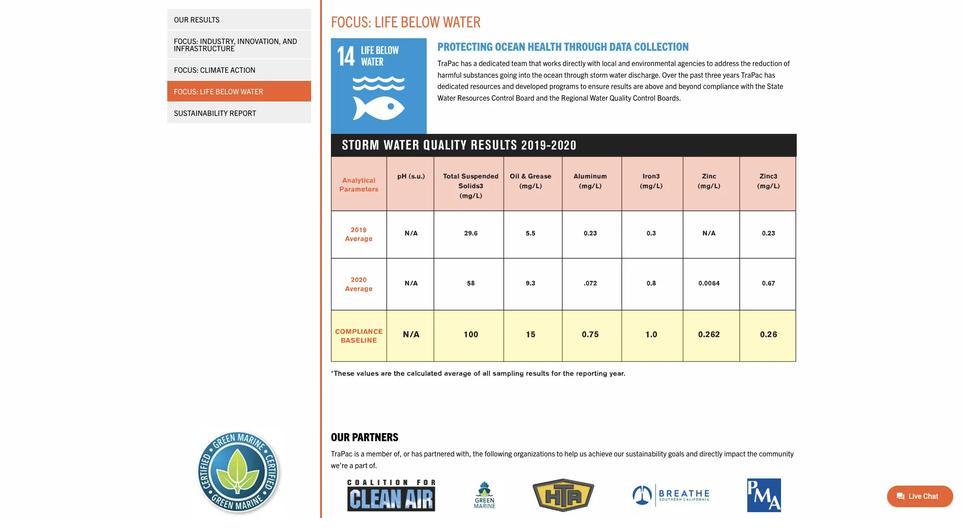 Task type: describe. For each thing, give the bounding box(es) containing it.
sustainability
[[174, 108, 228, 117]]

us
[[580, 449, 587, 458]]

board
[[516, 93, 535, 102]]

sustainability report
[[174, 108, 256, 117]]

the right the 'with,'
[[473, 449, 483, 458]]

a for dedicated
[[473, 59, 477, 68]]

trapac has a dedicated team that works directly with local and environmental agencies to address the reduction of harmful substances going into the ocean through storm water discharge. over the past three years trapac has dedicated resources and developed programs to ensure results are above and beyond compliance with the state water resources control board and the regional water quality control boards.
[[438, 59, 790, 102]]

partners
[[352, 430, 399, 444]]

regional
[[561, 93, 588, 102]]

impact
[[724, 449, 746, 458]]

1 vertical spatial focus: life below water
[[174, 87, 264, 96]]

the left state
[[755, 82, 765, 91]]

climate
[[200, 65, 229, 74]]

trapac is a member of, or has partnered with, the following organizations to help us achieve our sustainability goals and directly impact the community we're a part of.
[[331, 449, 794, 470]]

substances
[[463, 70, 498, 79]]

focus: for focus: industry, innovation, and infrastructure link
[[174, 36, 199, 45]]

and up water
[[618, 59, 630, 68]]

0 vertical spatial dedicated
[[479, 59, 510, 68]]

above
[[645, 82, 664, 91]]

of,
[[394, 449, 402, 458]]

our partners
[[331, 430, 399, 444]]

results
[[611, 82, 632, 91]]

health
[[528, 39, 562, 53]]

1 horizontal spatial life
[[375, 11, 398, 31]]

1 vertical spatial has
[[764, 70, 775, 79]]

we're
[[331, 461, 348, 470]]

compliance
[[703, 82, 739, 91]]

over
[[662, 70, 677, 79]]

the down the that
[[532, 70, 542, 79]]

ocean
[[495, 39, 525, 53]]

0 vertical spatial with
[[587, 59, 600, 68]]

our
[[614, 449, 624, 458]]

0 vertical spatial has
[[461, 59, 472, 68]]

community
[[759, 449, 794, 458]]

innovation,
[[238, 36, 281, 45]]

partnered
[[424, 449, 455, 458]]

the right address
[[741, 59, 751, 68]]

2 control from the left
[[633, 93, 656, 102]]

focus: climate action
[[174, 65, 256, 74]]

years
[[723, 70, 740, 79]]

our for our results
[[174, 15, 189, 24]]

beyond
[[679, 82, 701, 91]]

through
[[564, 39, 607, 53]]

sustainability report link
[[167, 103, 311, 123]]

industry,
[[200, 36, 236, 45]]

address
[[715, 59, 739, 68]]

state
[[767, 82, 784, 91]]

trapac for trapac is a member of, or has partnered with, the following organizations to help us achieve our sustainability goals and directly impact the community we're a part of.
[[331, 449, 353, 458]]

ocean
[[544, 70, 563, 79]]

action
[[230, 65, 256, 74]]

developed
[[516, 82, 548, 91]]

our results
[[174, 15, 220, 24]]

our for our partners
[[331, 430, 350, 444]]

of.
[[369, 461, 377, 470]]

harmful
[[438, 70, 462, 79]]

2 water from the left
[[590, 93, 608, 102]]

has inside trapac is a member of, or has partnered with, the following organizations to help us achieve our sustainability goals and directly impact the community we're a part of.
[[411, 449, 422, 458]]

focus: industry, innovation, and infrastructure
[[174, 36, 297, 53]]

works
[[543, 59, 561, 68]]

1 vertical spatial life
[[200, 87, 214, 96]]

through
[[564, 70, 589, 79]]

of
[[784, 59, 790, 68]]

infrastructure
[[174, 44, 235, 53]]

2 horizontal spatial to
[[707, 59, 713, 68]]

discharge.
[[629, 70, 661, 79]]

team
[[512, 59, 527, 68]]

sustainability
[[626, 449, 667, 458]]



Task type: vqa. For each thing, say whether or not it's contained in the screenshot.
library on the top left of the page
no



Task type: locate. For each thing, give the bounding box(es) containing it.
0 horizontal spatial trapac
[[331, 449, 353, 458]]

2 vertical spatial a
[[350, 461, 353, 470]]

1 horizontal spatial with
[[741, 82, 754, 91]]

and
[[618, 59, 630, 68], [502, 82, 514, 91], [665, 82, 677, 91], [536, 93, 548, 102], [686, 449, 698, 458]]

a
[[473, 59, 477, 68], [361, 449, 365, 458], [350, 461, 353, 470]]

that
[[529, 59, 541, 68]]

has
[[461, 59, 472, 68], [764, 70, 775, 79], [411, 449, 422, 458]]

the right impact
[[747, 449, 757, 458]]

protecting ocean health through data collection
[[438, 39, 689, 53]]

local
[[602, 59, 617, 68]]

to inside trapac is a member of, or has partnered with, the following organizations to help us achieve our sustainability goals and directly impact the community we're a part of.
[[557, 449, 563, 458]]

to down the through
[[580, 82, 587, 91]]

has right the "or"
[[411, 449, 422, 458]]

the up the beyond
[[678, 70, 688, 79]]

1 horizontal spatial trapac
[[438, 59, 459, 68]]

trapac for trapac has a dedicated team that works directly with local and environmental agencies to address the reduction of harmful substances going into the ocean through storm water discharge. over the past three years trapac has dedicated resources and developed programs to ensure results are above and beyond compliance with the state water resources control board and the regional water quality control boards.
[[438, 59, 459, 68]]

1 vertical spatial with
[[741, 82, 754, 91]]

water down ensure
[[590, 93, 608, 102]]

2 horizontal spatial a
[[473, 59, 477, 68]]

our results link
[[167, 9, 311, 30]]

1 horizontal spatial to
[[580, 82, 587, 91]]

0 horizontal spatial our
[[174, 15, 189, 24]]

0 horizontal spatial with
[[587, 59, 600, 68]]

to left help
[[557, 449, 563, 458]]

protecting
[[438, 39, 493, 53]]

focus: for focus: life below water link
[[174, 87, 199, 96]]

0 vertical spatial focus: life below water
[[331, 11, 481, 31]]

our
[[174, 15, 189, 24], [331, 430, 350, 444]]

water
[[610, 70, 627, 79]]

a inside trapac has a dedicated team that works directly with local and environmental agencies to address the reduction of harmful substances going into the ocean through storm water discharge. over the past three years trapac has dedicated resources and developed programs to ensure results are above and beyond compliance with the state water resources control board and the regional water quality control boards.
[[473, 59, 477, 68]]

focus: for focus: climate action link
[[174, 65, 199, 74]]

1 horizontal spatial our
[[331, 430, 350, 444]]

0 horizontal spatial has
[[411, 449, 422, 458]]

and down over
[[665, 82, 677, 91]]

focus: life below water link
[[167, 81, 311, 102]]

directly left impact
[[700, 449, 723, 458]]

1 vertical spatial water
[[241, 87, 264, 96]]

into
[[519, 70, 530, 79]]

and down "going" on the top
[[502, 82, 514, 91]]

quality
[[610, 93, 631, 102]]

control
[[492, 93, 514, 102], [633, 93, 656, 102]]

0 horizontal spatial to
[[557, 449, 563, 458]]

has down protecting
[[461, 59, 472, 68]]

a left "part"
[[350, 461, 353, 470]]

results
[[190, 15, 220, 24]]

1 vertical spatial trapac
[[741, 70, 763, 79]]

three
[[705, 70, 721, 79]]

goals
[[668, 449, 685, 458]]

a up substances
[[473, 59, 477, 68]]

following
[[485, 449, 512, 458]]

1 vertical spatial below
[[216, 87, 239, 96]]

agencies
[[678, 59, 705, 68]]

0 horizontal spatial focus: life below water
[[174, 87, 264, 96]]

directly inside trapac has a dedicated team that works directly with local and environmental agencies to address the reduction of harmful substances going into the ocean through storm water discharge. over the past three years trapac has dedicated resources and developed programs to ensure results are above and beyond compliance with the state water resources control board and the regional water quality control boards.
[[563, 59, 586, 68]]

1 horizontal spatial below
[[401, 11, 440, 31]]

water
[[438, 93, 456, 102], [590, 93, 608, 102]]

organizations
[[514, 449, 555, 458]]

2 vertical spatial to
[[557, 449, 563, 458]]

achieve
[[589, 449, 612, 458]]

has down reduction
[[764, 70, 775, 79]]

water up protecting
[[443, 11, 481, 31]]

focus:
[[331, 11, 372, 31], [174, 36, 199, 45], [174, 65, 199, 74], [174, 87, 199, 96]]

2 horizontal spatial has
[[764, 70, 775, 79]]

1 horizontal spatial a
[[361, 449, 365, 458]]

programs
[[549, 82, 579, 91]]

and
[[283, 36, 297, 45]]

or
[[403, 449, 410, 458]]

resources
[[457, 93, 490, 102]]

0 horizontal spatial life
[[200, 87, 214, 96]]

1 horizontal spatial water
[[443, 11, 481, 31]]

with
[[587, 59, 600, 68], [741, 82, 754, 91]]

member
[[366, 449, 392, 458]]

dedicated
[[479, 59, 510, 68], [438, 82, 469, 91]]

0 vertical spatial life
[[375, 11, 398, 31]]

focus: life below water
[[331, 11, 481, 31], [174, 87, 264, 96]]

1 horizontal spatial control
[[633, 93, 656, 102]]

is
[[354, 449, 359, 458]]

trapac inside trapac is a member of, or has partnered with, the following organizations to help us achieve our sustainability goals and directly impact the community we're a part of.
[[331, 449, 353, 458]]

1 vertical spatial dedicated
[[438, 82, 469, 91]]

data
[[610, 39, 632, 53]]

1 horizontal spatial has
[[461, 59, 472, 68]]

water down harmful
[[438, 93, 456, 102]]

focus: industry, innovation, and infrastructure link
[[167, 31, 311, 58]]

the
[[741, 59, 751, 68], [532, 70, 542, 79], [678, 70, 688, 79], [755, 82, 765, 91], [550, 93, 560, 102], [473, 449, 483, 458], [747, 449, 757, 458]]

control down resources
[[492, 93, 514, 102]]

0 vertical spatial water
[[443, 11, 481, 31]]

1 horizontal spatial dedicated
[[479, 59, 510, 68]]

with,
[[456, 449, 471, 458]]

0 vertical spatial directly
[[563, 59, 586, 68]]

0 vertical spatial below
[[401, 11, 440, 31]]

resources
[[470, 82, 501, 91]]

focus: climate action link
[[167, 59, 311, 80]]

the down programs
[[550, 93, 560, 102]]

directly
[[563, 59, 586, 68], [700, 449, 723, 458]]

0 horizontal spatial dedicated
[[438, 82, 469, 91]]

part
[[355, 461, 368, 470]]

and down developed
[[536, 93, 548, 102]]

1 control from the left
[[492, 93, 514, 102]]

are
[[633, 82, 643, 91]]

trapac up we're
[[331, 449, 353, 458]]

and right goals
[[686, 449, 698, 458]]

0 vertical spatial a
[[473, 59, 477, 68]]

going
[[500, 70, 517, 79]]

ensure
[[588, 82, 609, 91]]

1 vertical spatial directly
[[700, 449, 723, 458]]

1 water from the left
[[438, 93, 456, 102]]

0 vertical spatial to
[[707, 59, 713, 68]]

focus: inside the focus: industry, innovation, and infrastructure
[[174, 36, 199, 45]]

0 vertical spatial trapac
[[438, 59, 459, 68]]

1 horizontal spatial focus: life below water
[[331, 11, 481, 31]]

0 horizontal spatial a
[[350, 461, 353, 470]]

a for member
[[361, 449, 365, 458]]

dedicated up substances
[[479, 59, 510, 68]]

with up storm
[[587, 59, 600, 68]]

life
[[375, 11, 398, 31], [200, 87, 214, 96]]

help
[[565, 449, 578, 458]]

1 horizontal spatial directly
[[700, 449, 723, 458]]

storm
[[590, 70, 608, 79]]

trapac up harmful
[[438, 59, 459, 68]]

1 vertical spatial to
[[580, 82, 587, 91]]

0 horizontal spatial below
[[216, 87, 239, 96]]

water
[[443, 11, 481, 31], [241, 87, 264, 96]]

a right is
[[361, 449, 365, 458]]

our up we're
[[331, 430, 350, 444]]

1 vertical spatial our
[[331, 430, 350, 444]]

boards.
[[657, 93, 681, 102]]

1 horizontal spatial water
[[590, 93, 608, 102]]

1 vertical spatial a
[[361, 449, 365, 458]]

0 horizontal spatial directly
[[563, 59, 586, 68]]

2 vertical spatial trapac
[[331, 449, 353, 458]]

control down are
[[633, 93, 656, 102]]

report
[[229, 108, 256, 117]]

with right compliance
[[741, 82, 754, 91]]

past
[[690, 70, 703, 79]]

trapac
[[438, 59, 459, 68], [741, 70, 763, 79], [331, 449, 353, 458]]

0 horizontal spatial water
[[241, 87, 264, 96]]

and inside trapac is a member of, or has partnered with, the following organizations to help us achieve our sustainability goals and directly impact the community we're a part of.
[[686, 449, 698, 458]]

our left results
[[174, 15, 189, 24]]

reduction
[[753, 59, 782, 68]]

to
[[707, 59, 713, 68], [580, 82, 587, 91], [557, 449, 563, 458]]

0 horizontal spatial water
[[438, 93, 456, 102]]

environmental
[[632, 59, 676, 68]]

dedicated down harmful
[[438, 82, 469, 91]]

2 horizontal spatial trapac
[[741, 70, 763, 79]]

trapac down reduction
[[741, 70, 763, 79]]

2 vertical spatial has
[[411, 449, 422, 458]]

0 horizontal spatial control
[[492, 93, 514, 102]]

0 vertical spatial our
[[174, 15, 189, 24]]

to up the three
[[707, 59, 713, 68]]

directly up the through
[[563, 59, 586, 68]]

directly inside trapac is a member of, or has partnered with, the following organizations to help us achieve our sustainability goals and directly impact the community we're a part of.
[[700, 449, 723, 458]]

collection
[[634, 39, 689, 53]]

water down action at top
[[241, 87, 264, 96]]



